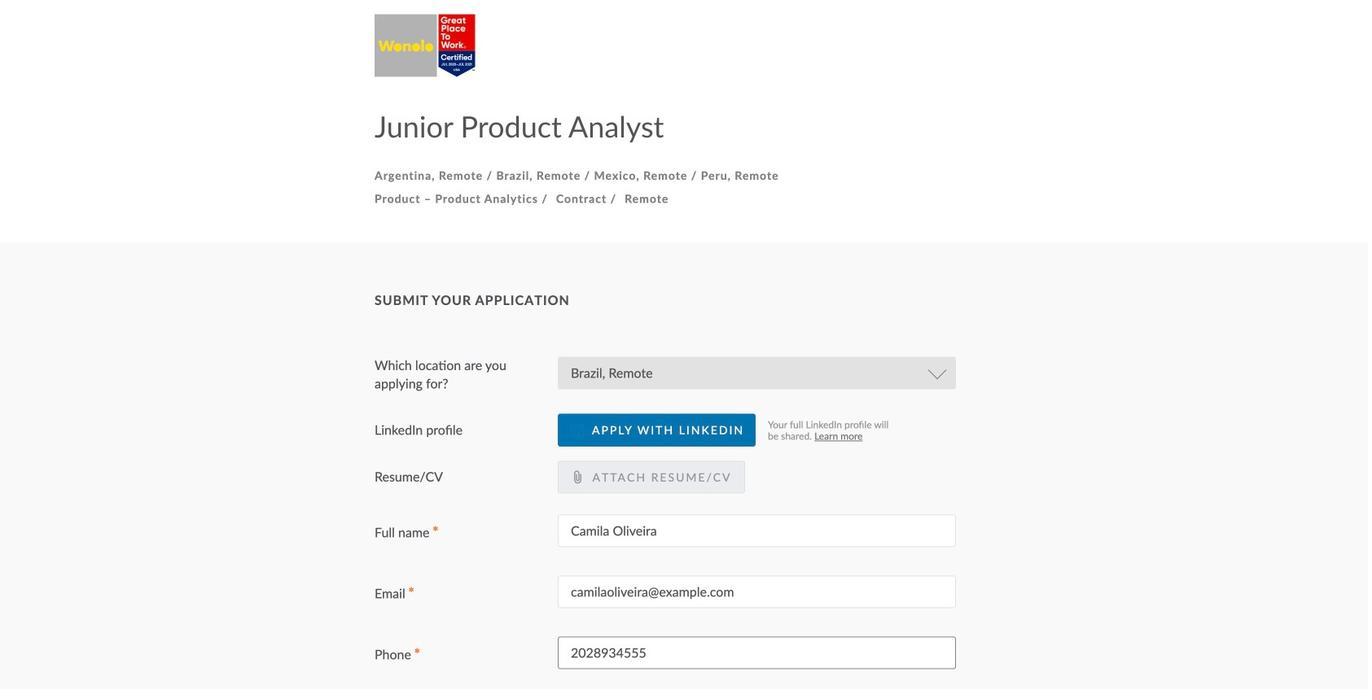 Task type: vqa. For each thing, say whether or not it's contained in the screenshot.
text field
yes



Task type: locate. For each thing, give the bounding box(es) containing it.
paperclip image
[[571, 471, 584, 484]]

None text field
[[558, 515, 956, 548]]

None text field
[[558, 637, 956, 670]]

wonolo logo image
[[375, 14, 475, 77]]

None email field
[[558, 576, 956, 609]]



